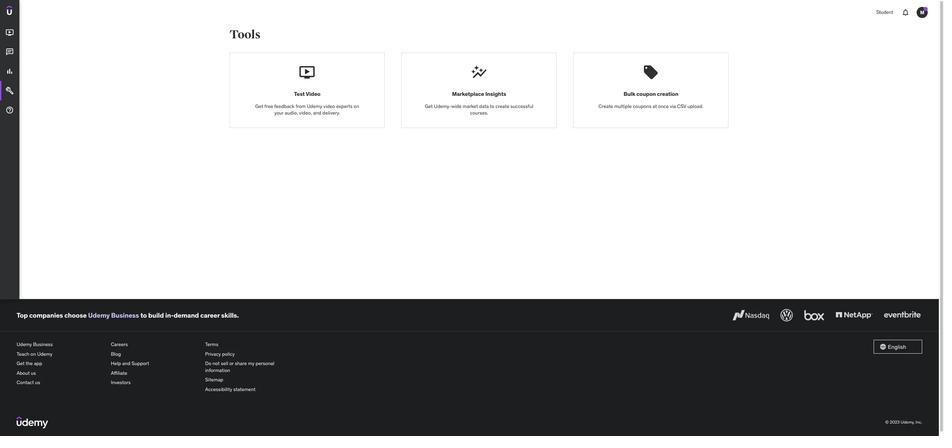 Task type: vqa. For each thing, say whether or not it's contained in the screenshot.
On
yes



Task type: locate. For each thing, give the bounding box(es) containing it.
0 horizontal spatial to
[[140, 312, 147, 320]]

business up the "app"
[[33, 342, 53, 348]]

1 horizontal spatial get
[[255, 103, 263, 109]]

get inside get udemy-wide market data to create successful courses.
[[425, 103, 433, 109]]

blog link
[[111, 350, 200, 360]]

0 vertical spatial business
[[111, 312, 139, 320]]

create
[[496, 103, 509, 109]]

get
[[255, 103, 263, 109], [425, 103, 433, 109], [17, 361, 25, 367]]

video
[[306, 91, 321, 98]]

personal
[[256, 361, 274, 367]]

top
[[17, 312, 28, 320]]

to left build
[[140, 312, 147, 320]]

free
[[264, 103, 273, 109]]

1 vertical spatial on
[[31, 351, 36, 358]]

career
[[200, 312, 220, 320]]

accessibility statement link
[[205, 386, 294, 395]]

from
[[296, 103, 306, 109]]

© 2023 udemy, inc.
[[886, 420, 923, 425]]

us right about
[[31, 371, 36, 377]]

1 horizontal spatial business
[[111, 312, 139, 320]]

udemy business teach on udemy get the app about us contact us
[[17, 342, 53, 386]]

©
[[886, 420, 889, 425]]

udemy business link up careers
[[88, 312, 139, 320]]

to
[[490, 103, 494, 109], [140, 312, 147, 320]]

us right contact
[[35, 380, 40, 386]]

not
[[213, 361, 220, 367]]

and
[[313, 110, 321, 116], [122, 361, 130, 367]]

1 horizontal spatial and
[[313, 110, 321, 116]]

csv
[[677, 103, 687, 109]]

2 horizontal spatial get
[[425, 103, 433, 109]]

on
[[354, 103, 359, 109], [31, 351, 36, 358]]

video,
[[299, 110, 312, 116]]

0 vertical spatial udemy image
[[7, 6, 38, 17]]

notifications image
[[902, 8, 910, 17]]

support
[[132, 361, 149, 367]]

get free feedback from udemy video experts on your audio, video, and delivery.
[[255, 103, 359, 116]]

box image
[[803, 308, 826, 323]]

to inside get udemy-wide market data to create successful courses.
[[490, 103, 494, 109]]

affiliate
[[111, 371, 127, 377]]

small image
[[880, 344, 887, 351]]

udemy-
[[434, 103, 451, 109]]

1 medium image from the top
[[6, 28, 14, 37]]

business
[[111, 312, 139, 320], [33, 342, 53, 348]]

udemy up video,
[[307, 103, 322, 109]]

udemy inside get free feedback from udemy video experts on your audio, video, and delivery.
[[307, 103, 322, 109]]

affiliate link
[[111, 369, 200, 379]]

teach on udemy link
[[17, 350, 105, 360]]

top companies choose udemy business to build in-demand career skills.
[[17, 312, 239, 320]]

and inside get free feedback from udemy video experts on your audio, video, and delivery.
[[313, 110, 321, 116]]

udemy,
[[901, 420, 915, 425]]

0 vertical spatial on
[[354, 103, 359, 109]]

create multiple coupons at once via csv upload.
[[599, 103, 704, 109]]

0 horizontal spatial on
[[31, 351, 36, 358]]

udemy up the "app"
[[37, 351, 52, 358]]

2023
[[890, 420, 900, 425]]

get left udemy-
[[425, 103, 433, 109]]

udemy image
[[7, 6, 38, 17], [17, 417, 48, 429]]

blog
[[111, 351, 121, 358]]

on right teach
[[31, 351, 36, 358]]

teach
[[17, 351, 29, 358]]

bulk
[[624, 91, 636, 98]]

to for business
[[140, 312, 147, 320]]

0 horizontal spatial and
[[122, 361, 130, 367]]

at
[[653, 103, 657, 109]]

on right experts
[[354, 103, 359, 109]]

tools
[[230, 27, 261, 42]]

medium image
[[6, 28, 14, 37], [6, 48, 14, 56], [6, 87, 14, 95], [6, 106, 14, 114]]

2 medium image from the top
[[6, 48, 14, 56]]

contact us link
[[17, 379, 105, 388]]

investors link
[[111, 379, 200, 388]]

0 vertical spatial and
[[313, 110, 321, 116]]

0 vertical spatial udemy business link
[[88, 312, 139, 320]]

netapp image
[[834, 308, 874, 323]]

investors
[[111, 380, 131, 386]]

us
[[31, 371, 36, 377], [35, 380, 40, 386]]

1 horizontal spatial on
[[354, 103, 359, 109]]

0 horizontal spatial business
[[33, 342, 53, 348]]

and right help
[[122, 361, 130, 367]]

udemy
[[307, 103, 322, 109], [88, 312, 110, 320], [17, 342, 32, 348], [37, 351, 52, 358]]

1 vertical spatial to
[[140, 312, 147, 320]]

business up careers
[[111, 312, 139, 320]]

via
[[670, 103, 676, 109]]

1 horizontal spatial to
[[490, 103, 494, 109]]

get left free on the left
[[255, 103, 263, 109]]

1 vertical spatial and
[[122, 361, 130, 367]]

do not sell or share my personal information button
[[205, 360, 294, 376]]

audio,
[[285, 110, 298, 116]]

0 vertical spatial us
[[31, 371, 36, 377]]

english
[[888, 344, 907, 351]]

on inside 'udemy business teach on udemy get the app about us contact us'
[[31, 351, 36, 358]]

my
[[248, 361, 255, 367]]

test video
[[294, 91, 321, 98]]

get inside get free feedback from udemy video experts on your audio, video, and delivery.
[[255, 103, 263, 109]]

business inside 'udemy business teach on udemy get the app about us contact us'
[[33, 342, 53, 348]]

choose
[[64, 312, 87, 320]]

english button
[[874, 340, 923, 354]]

1 vertical spatial udemy image
[[17, 417, 48, 429]]

the
[[26, 361, 33, 367]]

and right video,
[[313, 110, 321, 116]]

courses.
[[470, 110, 488, 116]]

udemy up teach
[[17, 342, 32, 348]]

bulk coupon creation
[[624, 91, 679, 98]]

careers blog help and support affiliate investors
[[111, 342, 149, 386]]

get left 'the' at the left of page
[[17, 361, 25, 367]]

delivery.
[[322, 110, 340, 116]]

udemy business link
[[88, 312, 139, 320], [17, 340, 105, 350]]

coupon
[[637, 91, 656, 98]]

1 vertical spatial business
[[33, 342, 53, 348]]

3 medium image from the top
[[6, 87, 14, 95]]

0 vertical spatial to
[[490, 103, 494, 109]]

video
[[323, 103, 335, 109]]

to right data
[[490, 103, 494, 109]]

0 horizontal spatial get
[[17, 361, 25, 367]]

nasdaq image
[[731, 308, 771, 323]]

udemy business link up get the app link
[[17, 340, 105, 350]]



Task type: describe. For each thing, give the bounding box(es) containing it.
marketplace
[[452, 91, 484, 98]]

your
[[274, 110, 284, 116]]

on inside get free feedback from udemy video experts on your audio, video, and delivery.
[[354, 103, 359, 109]]

get the app link
[[17, 360, 105, 369]]

m link
[[914, 4, 931, 21]]

about us link
[[17, 369, 105, 379]]

1 vertical spatial udemy business link
[[17, 340, 105, 350]]

once
[[658, 103, 669, 109]]

market
[[463, 103, 478, 109]]

get udemy-wide market data to create successful courses.
[[425, 103, 534, 116]]

contact
[[17, 380, 34, 386]]

policy
[[222, 351, 235, 358]]

test
[[294, 91, 305, 98]]

information
[[205, 368, 230, 374]]

marketplace insights
[[452, 91, 506, 98]]

privacy
[[205, 351, 221, 358]]

you have alerts image
[[924, 7, 928, 11]]

build
[[148, 312, 164, 320]]

4 medium image from the top
[[6, 106, 14, 114]]

volkswagen image
[[779, 308, 795, 323]]

1 vertical spatial us
[[35, 380, 40, 386]]

m
[[920, 9, 925, 15]]

statement
[[233, 387, 256, 393]]

student
[[877, 9, 893, 15]]

medium image
[[6, 67, 14, 76]]

udemy right choose
[[88, 312, 110, 320]]

student link
[[872, 4, 898, 21]]

sitemap
[[205, 377, 223, 384]]

terms privacy policy do not sell or share my personal information sitemap accessibility statement
[[205, 342, 274, 393]]

get for test video
[[255, 103, 263, 109]]

skills.
[[221, 312, 239, 320]]

demand
[[174, 312, 199, 320]]

do
[[205, 361, 211, 367]]

feedback
[[274, 103, 295, 109]]

insights
[[485, 91, 506, 98]]

careers link
[[111, 340, 200, 350]]

in-
[[165, 312, 174, 320]]

create
[[599, 103, 613, 109]]

share
[[235, 361, 247, 367]]

to for data
[[490, 103, 494, 109]]

sell
[[221, 361, 228, 367]]

eventbrite image
[[883, 308, 923, 323]]

about
[[17, 371, 30, 377]]

terms link
[[205, 340, 294, 350]]

successful
[[511, 103, 534, 109]]

or
[[229, 361, 234, 367]]

companies
[[29, 312, 63, 320]]

help
[[111, 361, 121, 367]]

get inside 'udemy business teach on udemy get the app about us contact us'
[[17, 361, 25, 367]]

multiple
[[614, 103, 632, 109]]

careers
[[111, 342, 128, 348]]

data
[[479, 103, 489, 109]]

privacy policy link
[[205, 350, 294, 360]]

app
[[34, 361, 42, 367]]

sitemap link
[[205, 376, 294, 386]]

creation
[[657, 91, 679, 98]]

get for marketplace insights
[[425, 103, 433, 109]]

accessibility
[[205, 387, 232, 393]]

coupons
[[633, 103, 652, 109]]

help and support link
[[111, 360, 200, 369]]

wide
[[451, 103, 462, 109]]

experts
[[336, 103, 353, 109]]

inc.
[[916, 420, 923, 425]]

and inside careers blog help and support affiliate investors
[[122, 361, 130, 367]]

terms
[[205, 342, 218, 348]]

upload.
[[688, 103, 704, 109]]



